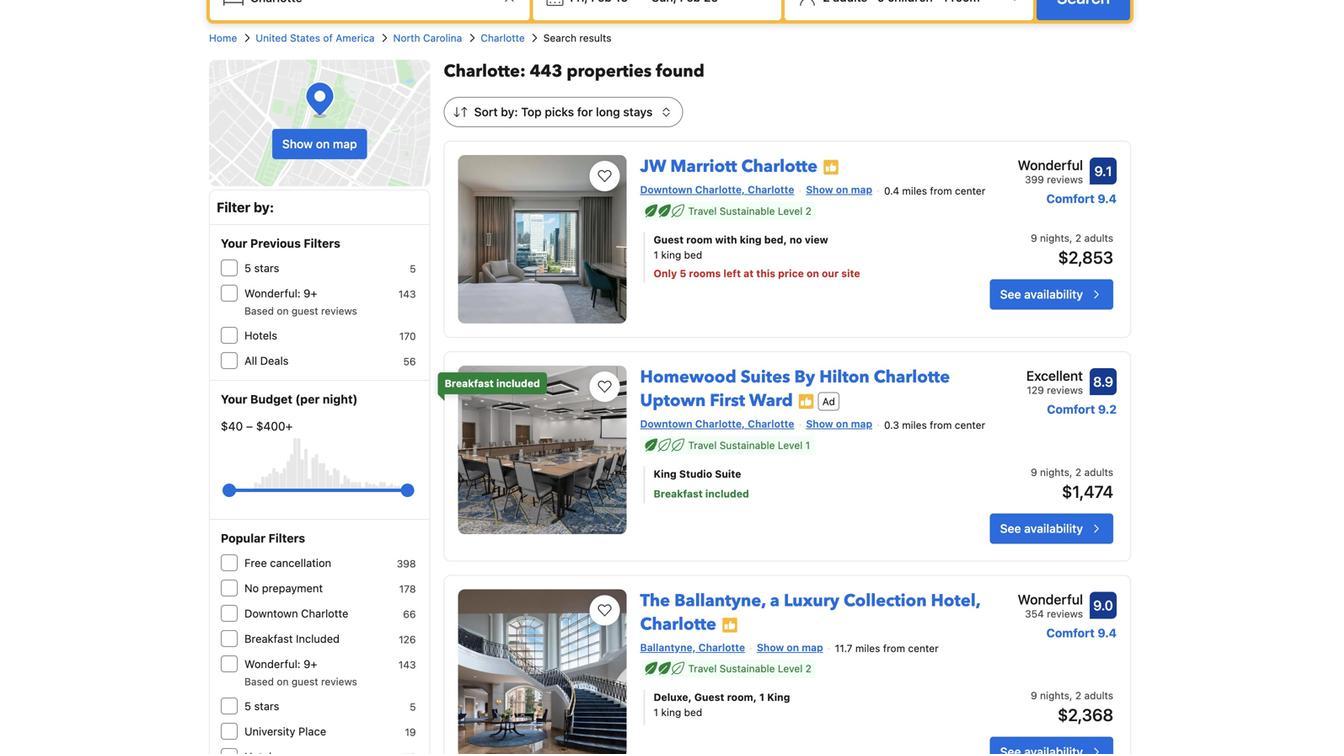 Task type: locate. For each thing, give the bounding box(es) containing it.
ballantyne, inside "the ballantyne, a luxury collection hotel, charlotte"
[[675, 590, 766, 613]]

0 vertical spatial 9.4
[[1098, 192, 1117, 206]]

1 sustainable from the top
[[720, 205, 775, 217]]

travel sustainable level 2
[[688, 205, 812, 217], [688, 663, 812, 675]]

2 up $1,474
[[1076, 467, 1082, 478]]

, for collection
[[1070, 690, 1073, 702]]

2 downtown charlotte, charlotte from the top
[[640, 418, 795, 430]]

sustainable
[[720, 205, 775, 217], [720, 440, 775, 451], [720, 663, 775, 675]]

level
[[778, 205, 803, 217], [778, 440, 803, 451], [778, 663, 803, 675]]

2 comfort 9.4 from the top
[[1047, 626, 1117, 640]]

1 adults from the top
[[1085, 232, 1114, 244]]

2 9 from the top
[[1031, 467, 1038, 478]]

9+ down included
[[304, 658, 317, 671]]

charlotte, for suites
[[695, 418, 745, 430]]

room,
[[727, 692, 757, 704]]

0 vertical spatial stars
[[254, 262, 279, 274]]

carolina
[[423, 32, 462, 44]]

143
[[399, 288, 416, 300], [399, 659, 416, 671]]

stars down previous
[[254, 262, 279, 274]]

0 vertical spatial ballantyne,
[[675, 590, 766, 613]]

travel for suites
[[688, 440, 717, 451]]

0 vertical spatial see
[[1000, 287, 1021, 301]]

adults for collection
[[1085, 690, 1114, 702]]

sustainable for ballantyne,
[[720, 663, 775, 675]]

1 vertical spatial miles
[[902, 419, 927, 431]]

2 vertical spatial level
[[778, 663, 803, 675]]

comfort 9.4
[[1047, 192, 1117, 206], [1047, 626, 1117, 640]]

wonderful element for the ballantyne, a luxury collection hotel, charlotte
[[1018, 590, 1083, 610]]

miles for the ballantyne, a luxury collection hotel, charlotte
[[856, 643, 881, 655]]

sustainable up room,
[[720, 663, 775, 675]]

king up only
[[661, 249, 681, 261]]

filters up "free cancellation"
[[269, 532, 305, 545]]

travel for ballantyne,
[[688, 663, 717, 675]]

downtown charlotte, charlotte for marriott
[[640, 184, 795, 196]]

based on guest reviews up hotels
[[244, 305, 357, 317]]

1 up only
[[654, 249, 659, 261]]

wonderful for the ballantyne, a luxury collection hotel, charlotte
[[1018, 592, 1083, 608]]

stars up the university
[[254, 700, 279, 713]]

travel sustainable level 2 up room,
[[688, 663, 812, 675]]

show on map inside show on map button
[[282, 137, 357, 151]]

9 down '399'
[[1031, 232, 1038, 244]]

wonderful up '399'
[[1018, 157, 1083, 173]]

travel down ballantyne, charlotte
[[688, 663, 717, 675]]

0 vertical spatial your
[[221, 236, 247, 250]]

1 vertical spatial by:
[[254, 199, 274, 215]]

1
[[654, 249, 659, 261], [806, 440, 810, 451], [760, 692, 765, 704], [654, 707, 659, 719]]

wonderful for jw marriott charlotte
[[1018, 157, 1083, 173]]

1 comfort 9.4 from the top
[[1047, 192, 1117, 206]]

reviews
[[1047, 174, 1083, 185], [321, 305, 357, 317], [1047, 384, 1083, 396], [1047, 608, 1083, 620], [321, 676, 357, 688]]

1 vertical spatial bed
[[684, 707, 703, 719]]

2 for homewood suites by hilton charlotte uptown first ward
[[1076, 467, 1082, 478]]

1 , from the top
[[1070, 232, 1073, 244]]

1 inside 'guest room with king bed, no view 1 king bed only 5 rooms left at this price on our site'
[[654, 249, 659, 261]]

by:
[[501, 105, 518, 119], [254, 199, 274, 215]]

charlotte:
[[444, 60, 526, 83]]

2 vertical spatial comfort
[[1047, 626, 1095, 640]]

by: left top
[[501, 105, 518, 119]]

, for charlotte
[[1070, 467, 1073, 478]]

2 travel sustainable level 2 from the top
[[688, 663, 812, 675]]

guest
[[654, 234, 684, 246], [695, 692, 725, 704]]

2 adults from the top
[[1085, 467, 1114, 478]]

2 see from the top
[[1000, 522, 1021, 536]]

1 vertical spatial downtown
[[640, 418, 693, 430]]

2 vertical spatial miles
[[856, 643, 881, 655]]

sustainable for marriott
[[720, 205, 775, 217]]

based on guest reviews
[[244, 305, 357, 317], [244, 676, 357, 688]]

1 wonderful from the top
[[1018, 157, 1083, 173]]

sustainable up with at the right top of page
[[720, 205, 775, 217]]

comfort down 'excellent 129 reviews'
[[1047, 403, 1096, 416]]

group
[[229, 477, 408, 504]]

1 vertical spatial travel sustainable level 2
[[688, 663, 812, 675]]

comfort for jw marriott charlotte
[[1047, 192, 1095, 206]]

see availability link
[[990, 279, 1114, 310], [990, 514, 1114, 544]]

2 horizontal spatial breakfast
[[654, 488, 703, 500]]

0 vertical spatial charlotte,
[[695, 184, 745, 196]]

see availability down 9 nights , 2 adults $1,474
[[1000, 522, 1083, 536]]

reviews inside 'excellent 129 reviews'
[[1047, 384, 1083, 396]]

2 see availability from the top
[[1000, 522, 1083, 536]]

3 nights from the top
[[1040, 690, 1070, 702]]

5 stars up the university
[[244, 700, 279, 713]]

availability for jw marriott charlotte
[[1025, 287, 1083, 301]]

guest room with king bed, no view link
[[654, 232, 939, 247]]

1 vertical spatial 9+
[[304, 658, 317, 671]]

charlotte inside homewood suites by hilton charlotte uptown first ward
[[874, 366, 950, 389]]

2 inside 9 nights , 2 adults $2,853
[[1076, 232, 1082, 244]]

1 vertical spatial sustainable
[[720, 440, 775, 451]]

travel sustainable level 1
[[688, 440, 810, 451]]

comfort down wonderful 399 reviews at the top
[[1047, 192, 1095, 206]]

from down collection at the right bottom of the page
[[883, 643, 906, 655]]

from right 0.4 on the top
[[930, 185, 952, 197]]

on inside button
[[316, 137, 330, 151]]

1 vertical spatial wonderful: 9+
[[244, 658, 317, 671]]

0 vertical spatial nights
[[1040, 232, 1070, 244]]

downtown charlotte, charlotte down first
[[640, 418, 795, 430]]

included
[[497, 378, 540, 390], [706, 488, 749, 500]]

included inside king studio suite breakfast included
[[706, 488, 749, 500]]

9.4 down 9.1
[[1098, 192, 1117, 206]]

this property is part of our preferred partner program. it's committed to providing excellent service and good value. it'll pay us a higher commission if you make a booking. image
[[823, 159, 840, 176], [823, 159, 840, 176], [798, 393, 815, 410], [798, 393, 815, 410], [722, 617, 739, 634]]

scored 8.9 element
[[1090, 368, 1117, 395]]

1 vertical spatial wonderful:
[[244, 658, 301, 671]]

0 vertical spatial sustainable
[[720, 205, 775, 217]]

suite
[[715, 468, 741, 480]]

miles
[[902, 185, 927, 197], [902, 419, 927, 431], [856, 643, 881, 655]]

143 down 126
[[399, 659, 416, 671]]

0 vertical spatial 9+
[[304, 287, 317, 300]]

5 stars
[[244, 262, 279, 274], [244, 700, 279, 713]]

long
[[596, 105, 620, 119]]

nights up $1,474
[[1040, 467, 1070, 478]]

2 your from the top
[[221, 392, 247, 406]]

1 based from the top
[[244, 305, 274, 317]]

downtown charlotte, charlotte down jw marriott charlotte
[[640, 184, 795, 196]]

1 wonderful: 9+ from the top
[[244, 287, 317, 300]]

1 level from the top
[[778, 205, 803, 217]]

wonderful: up hotels
[[244, 287, 301, 300]]

this property is part of our preferred partner program. it's committed to providing excellent service and good value. it'll pay us a higher commission if you make a booking. image for by
[[798, 393, 815, 410]]

0 vertical spatial downtown
[[640, 184, 693, 196]]

deals
[[260, 355, 289, 367]]

see availability down 9 nights , 2 adults $2,853
[[1000, 287, 1083, 301]]

homewood suites by hilton charlotte uptown first ward link
[[640, 359, 950, 413]]

show on map for ballantyne,
[[757, 642, 823, 654]]

sustainable up suite
[[720, 440, 775, 451]]

1 vertical spatial see
[[1000, 522, 1021, 536]]

based up the university
[[244, 676, 274, 688]]

king right room,
[[767, 692, 790, 704]]

guest down breakfast included
[[292, 676, 318, 688]]

at
[[744, 268, 754, 279]]

comfort for homewood suites by hilton charlotte uptown first ward
[[1047, 403, 1096, 416]]

2 wonderful from the top
[[1018, 592, 1083, 608]]

9 nights , 2 adults $2,853
[[1031, 232, 1114, 267]]

bed
[[684, 249, 703, 261], [684, 707, 703, 719]]

2 9.4 from the top
[[1098, 626, 1117, 640]]

0 vertical spatial guest
[[292, 305, 318, 317]]

nights
[[1040, 232, 1070, 244], [1040, 467, 1070, 478], [1040, 690, 1070, 702]]

search
[[544, 32, 577, 44]]

1 wonderful: from the top
[[244, 287, 301, 300]]

1 based on guest reviews from the top
[[244, 305, 357, 317]]

1 vertical spatial your
[[221, 392, 247, 406]]

free cancellation
[[244, 557, 331, 570]]

1 travel sustainable level 2 from the top
[[688, 205, 812, 217]]

miles right 11.7
[[856, 643, 881, 655]]

0 horizontal spatial king
[[654, 468, 677, 480]]

126
[[399, 634, 416, 646]]

, up $1,474
[[1070, 467, 1073, 478]]

travel up the room
[[688, 205, 717, 217]]

1 horizontal spatial king
[[767, 692, 790, 704]]

2 based on guest reviews from the top
[[244, 676, 357, 688]]

comfort 9.4 down scored 9.0 element
[[1047, 626, 1117, 640]]

center for homewood suites by hilton charlotte uptown first ward
[[955, 419, 986, 431]]

center left '399'
[[955, 185, 986, 197]]

charlotte, down first
[[695, 418, 745, 430]]

center down hotel,
[[908, 643, 939, 655]]

downtown down the uptown
[[640, 418, 693, 430]]

1 vertical spatial guest
[[695, 692, 725, 704]]

guest left room,
[[695, 692, 725, 704]]

66
[[403, 609, 416, 621]]

filter by:
[[217, 199, 274, 215]]

sustainable for suites
[[720, 440, 775, 451]]

3 level from the top
[[778, 663, 803, 675]]

1 vertical spatial guest
[[292, 676, 318, 688]]

2 vertical spatial adults
[[1085, 690, 1114, 702]]

0 horizontal spatial guest
[[654, 234, 684, 246]]

wonderful: down breakfast included
[[244, 658, 301, 671]]

1 vertical spatial from
[[930, 419, 952, 431]]

2 wonderful element from the top
[[1018, 590, 1083, 610]]

, up $2,368
[[1070, 690, 1073, 702]]

2 sustainable from the top
[[720, 440, 775, 451]]

show on map
[[282, 137, 357, 151], [806, 184, 873, 196], [806, 418, 873, 430], [757, 642, 823, 654]]

comfort 9.4 for the ballantyne, a luxury collection hotel, charlotte
[[1047, 626, 1117, 640]]

center right 0.3
[[955, 419, 986, 431]]

1 vertical spatial comfort 9.4
[[1047, 626, 1117, 640]]

2 inside the 9 nights , 2 adults $2,368
[[1076, 690, 1082, 702]]

0.3
[[884, 419, 899, 431]]

see for jw marriott charlotte
[[1000, 287, 1021, 301]]

3 adults from the top
[[1085, 690, 1114, 702]]

0 vertical spatial based
[[244, 305, 274, 317]]

1 vertical spatial included
[[706, 488, 749, 500]]

your up $40
[[221, 392, 247, 406]]

2 vertical spatial travel
[[688, 663, 717, 675]]

2 inside 9 nights , 2 adults $1,474
[[1076, 467, 1082, 478]]

2 vertical spatial from
[[883, 643, 906, 655]]

bed down the room
[[684, 249, 703, 261]]

1 charlotte, from the top
[[695, 184, 745, 196]]

1 vertical spatial 143
[[399, 659, 416, 671]]

0 vertical spatial wonderful element
[[1018, 155, 1083, 175]]

charlotte, down jw marriott charlotte
[[695, 184, 745, 196]]

2 nights from the top
[[1040, 467, 1070, 478]]

0 vertical spatial miles
[[902, 185, 927, 197]]

1 vertical spatial based on guest reviews
[[244, 676, 357, 688]]

1 guest from the top
[[292, 305, 318, 317]]

availability
[[1025, 287, 1083, 301], [1025, 522, 1083, 536]]

availability down 9 nights , 2 adults $1,474
[[1025, 522, 1083, 536]]

9 for charlotte
[[1031, 467, 1038, 478]]

comfort 9.4 down 9.1
[[1047, 192, 1117, 206]]

all deals
[[244, 355, 289, 367]]

guest left the room
[[654, 234, 684, 246]]

9 down 354
[[1031, 690, 1038, 702]]

king inside the deluxe, guest room, 1 king 1 king bed
[[661, 707, 681, 719]]

2 for jw marriott charlotte
[[1076, 232, 1082, 244]]

stays
[[623, 105, 653, 119]]

ballantyne, down the on the bottom of page
[[640, 642, 696, 654]]

9 inside 9 nights , 2 adults $2,853
[[1031, 232, 1038, 244]]

398
[[397, 558, 416, 570]]

2 5 stars from the top
[[244, 700, 279, 713]]

0 vertical spatial included
[[497, 378, 540, 390]]

adults up $1,474
[[1085, 467, 1114, 478]]

5 down previous
[[244, 262, 251, 274]]

travel sustainable level 2 up with at the right top of page
[[688, 205, 812, 217]]

1 vertical spatial comfort
[[1047, 403, 1096, 416]]

9.1
[[1095, 163, 1112, 179]]

2 up $2,368
[[1076, 690, 1082, 702]]

1 horizontal spatial included
[[706, 488, 749, 500]]

3 9 from the top
[[1031, 690, 1038, 702]]

0 horizontal spatial by:
[[254, 199, 274, 215]]

map for homewood suites by hilton charlotte uptown first ward
[[851, 418, 873, 430]]

nights inside the 9 nights , 2 adults $2,368
[[1040, 690, 1070, 702]]

this property is part of our preferred partner program. it's committed to providing excellent service and good value. it'll pay us a higher commission if you make a booking. image for charlotte
[[823, 159, 840, 176]]

by: right filter
[[254, 199, 274, 215]]

bed inside 'guest room with king bed, no view 1 king bed only 5 rooms left at this price on our site'
[[684, 249, 703, 261]]

0 vertical spatial 5 stars
[[244, 262, 279, 274]]

level for by
[[778, 440, 803, 451]]

king down deluxe,
[[661, 707, 681, 719]]

your down filter
[[221, 236, 247, 250]]

a
[[770, 590, 780, 613]]

on inside 'guest room with king bed, no view 1 king bed only 5 rooms left at this price on our site'
[[807, 268, 819, 279]]

1 vertical spatial ,
[[1070, 467, 1073, 478]]

travel sustainable level 2 for ballantyne,
[[688, 663, 812, 675]]

1 wonderful element from the top
[[1018, 155, 1083, 175]]

1 vertical spatial downtown charlotte, charlotte
[[640, 418, 795, 430]]

guest
[[292, 305, 318, 317], [292, 676, 318, 688]]

0 vertical spatial wonderful
[[1018, 157, 1083, 173]]

adults inside the 9 nights , 2 adults $2,368
[[1085, 690, 1114, 702]]

1 your from the top
[[221, 236, 247, 250]]

2 see availability link from the top
[[990, 514, 1114, 544]]

charlotte down jw marriott charlotte
[[748, 184, 795, 196]]

wonderful: 9+ up hotels
[[244, 287, 317, 300]]

show for suites
[[806, 418, 833, 430]]

1 vertical spatial ballantyne,
[[640, 642, 696, 654]]

miles right 0.4 on the top
[[902, 185, 927, 197]]

your
[[221, 236, 247, 250], [221, 392, 247, 406]]

charlotte up bed,
[[742, 155, 818, 178]]

wonderful: 9+
[[244, 287, 317, 300], [244, 658, 317, 671]]

guest inside the deluxe, guest room, 1 king 1 king bed
[[695, 692, 725, 704]]

1 vertical spatial charlotte,
[[695, 418, 745, 430]]

king inside the deluxe, guest room, 1 king 1 king bed
[[767, 692, 790, 704]]

see availability
[[1000, 287, 1083, 301], [1000, 522, 1083, 536]]

0 vertical spatial availability
[[1025, 287, 1083, 301]]

2 availability from the top
[[1025, 522, 1083, 536]]

1 horizontal spatial by:
[[501, 105, 518, 119]]

1 vertical spatial see availability link
[[990, 514, 1114, 544]]

wonderful element left 9.0
[[1018, 590, 1083, 610]]

map inside button
[[333, 137, 357, 151]]

129
[[1027, 384, 1044, 396]]

home link
[[209, 30, 237, 46]]

based up hotels
[[244, 305, 274, 317]]

included
[[296, 633, 340, 645]]

0 vertical spatial bed
[[684, 249, 703, 261]]

hotels
[[244, 329, 277, 342]]

1 5 stars from the top
[[244, 262, 279, 274]]

show for marriott
[[806, 184, 833, 196]]

1 vertical spatial see availability
[[1000, 522, 1083, 536]]

0 vertical spatial wonderful: 9+
[[244, 287, 317, 300]]

2 vertical spatial downtown
[[244, 607, 298, 620]]

1 vertical spatial travel
[[688, 440, 717, 451]]

reviews inside wonderful 354 reviews
[[1047, 608, 1083, 620]]

previous
[[250, 236, 301, 250]]

1 see from the top
[[1000, 287, 1021, 301]]

1 vertical spatial king
[[661, 249, 681, 261]]

5 stars down previous
[[244, 262, 279, 274]]

1 down deluxe,
[[654, 707, 659, 719]]

0 horizontal spatial included
[[497, 378, 540, 390]]

1 9 from the top
[[1031, 232, 1038, 244]]

filters
[[304, 236, 340, 250], [269, 532, 305, 545]]

1 vertical spatial wonderful
[[1018, 592, 1083, 608]]

downtown charlotte, charlotte for suites
[[640, 418, 795, 430]]

adults up $2,853
[[1085, 232, 1114, 244]]

1 vertical spatial king
[[767, 692, 790, 704]]

with
[[715, 234, 737, 246]]

0.3 miles from center
[[884, 419, 986, 431]]

price
[[778, 268, 804, 279]]

9 nights , 2 adults $2,368
[[1031, 690, 1114, 725]]

0 vertical spatial ,
[[1070, 232, 1073, 244]]

show on map for suites
[[806, 418, 873, 430]]

collection
[[844, 590, 927, 613]]

2 vertical spatial 9
[[1031, 690, 1038, 702]]

1 vertical spatial wonderful element
[[1018, 590, 1083, 610]]

adults for charlotte
[[1085, 467, 1114, 478]]

2 travel from the top
[[688, 440, 717, 451]]

0 vertical spatial comfort
[[1047, 192, 1095, 206]]

2 , from the top
[[1070, 467, 1073, 478]]

top
[[521, 105, 542, 119]]

0 vertical spatial travel sustainable level 2
[[688, 205, 812, 217]]

reviews inside wonderful 399 reviews
[[1047, 174, 1083, 185]]

5 right only
[[680, 268, 687, 279]]

2 level from the top
[[778, 440, 803, 451]]

0 vertical spatial wonderful:
[[244, 287, 301, 300]]

travel sustainable level 2 for marriott
[[688, 205, 812, 217]]

charlotte inside "the ballantyne, a luxury collection hotel, charlotte"
[[640, 613, 717, 636]]

9+ down your previous filters
[[304, 287, 317, 300]]

wonderful up 354
[[1018, 592, 1083, 608]]

1 vertical spatial level
[[778, 440, 803, 451]]

0 vertical spatial see availability
[[1000, 287, 1083, 301]]

search results updated. charlotte: 443 properties found. element
[[444, 60, 1131, 83]]

1 vertical spatial 9
[[1031, 467, 1038, 478]]

miles right 0.3
[[902, 419, 927, 431]]

1 vertical spatial center
[[955, 419, 986, 431]]

3 sustainable from the top
[[720, 663, 775, 675]]

wonderful element
[[1018, 155, 1083, 175], [1018, 590, 1083, 610]]

united
[[256, 32, 287, 44]]

adults inside 9 nights , 2 adults $2,853
[[1085, 232, 1114, 244]]

1 travel from the top
[[688, 205, 717, 217]]

5 up "19"
[[410, 701, 416, 713]]

2 vertical spatial center
[[908, 643, 939, 655]]

luxury
[[784, 590, 840, 613]]

2 up $2,853
[[1076, 232, 1082, 244]]

jw marriott charlotte
[[640, 155, 818, 178]]

5
[[244, 262, 251, 274], [410, 263, 416, 275], [680, 268, 687, 279], [244, 700, 251, 713], [410, 701, 416, 713]]

wonderful: 9+ down breakfast included
[[244, 658, 317, 671]]

9 inside the 9 nights , 2 adults $2,368
[[1031, 690, 1038, 702]]

adults inside 9 nights , 2 adults $1,474
[[1085, 467, 1114, 478]]

1 vertical spatial stars
[[254, 700, 279, 713]]

1 nights from the top
[[1040, 232, 1070, 244]]

1 vertical spatial nights
[[1040, 467, 1070, 478]]

, inside the 9 nights , 2 adults $2,368
[[1070, 690, 1073, 702]]

all
[[244, 355, 257, 367]]

charlotte: 443 properties found
[[444, 60, 705, 83]]

, up $2,853
[[1070, 232, 1073, 244]]

0 vertical spatial comfort 9.4
[[1047, 192, 1117, 206]]

1 see availability link from the top
[[990, 279, 1114, 310]]

map for jw marriott charlotte
[[851, 184, 873, 196]]

king
[[654, 468, 677, 480], [767, 692, 790, 704]]

2 wonderful: 9+ from the top
[[244, 658, 317, 671]]

filters right previous
[[304, 236, 340, 250]]

$400+
[[256, 419, 293, 433]]

2 vertical spatial ,
[[1070, 690, 1073, 702]]

travel
[[688, 205, 717, 217], [688, 440, 717, 451], [688, 663, 717, 675]]

breakfast for breakfast included
[[445, 378, 494, 390]]

2 charlotte, from the top
[[695, 418, 745, 430]]

1 vertical spatial availability
[[1025, 522, 1083, 536]]

see availability link down 9 nights , 2 adults $2,853
[[990, 279, 1114, 310]]

rooms
[[689, 268, 721, 279]]

0 vertical spatial center
[[955, 185, 986, 197]]

suites
[[741, 366, 790, 389]]

charlotte up charlotte:
[[481, 32, 525, 44]]

level up king studio suite link
[[778, 440, 803, 451]]

0 vertical spatial level
[[778, 205, 803, 217]]

from for the ballantyne, a luxury collection hotel, charlotte
[[883, 643, 906, 655]]

3 , from the top
[[1070, 690, 1073, 702]]

9.4 for the ballantyne, a luxury collection hotel, charlotte
[[1098, 626, 1117, 640]]

1 downtown charlotte, charlotte from the top
[[640, 184, 795, 196]]

charlotte down this property is part of our preferred partner program. it's committed to providing excellent service and good value. it'll pay us a higher commission if you make a booking. icon
[[699, 642, 745, 654]]

2 vertical spatial sustainable
[[720, 663, 775, 675]]

night)
[[323, 392, 358, 406]]

0 horizontal spatial breakfast
[[244, 633, 293, 645]]

1 vertical spatial adults
[[1085, 467, 1114, 478]]

level up the no
[[778, 205, 803, 217]]

breakfast
[[445, 378, 494, 390], [654, 488, 703, 500], [244, 633, 293, 645]]

see availability link down 9 nights , 2 adults $1,474
[[990, 514, 1114, 544]]

, inside 9 nights , 2 adults $1,474
[[1070, 467, 1073, 478]]

nights up $2,368
[[1040, 690, 1070, 702]]

0 vertical spatial guest
[[654, 234, 684, 246]]

downtown down no prepayment
[[244, 607, 298, 620]]

1 9.4 from the top
[[1098, 192, 1117, 206]]

downtown down jw on the left
[[640, 184, 693, 196]]

sort
[[474, 105, 498, 119]]

adults up $2,368
[[1085, 690, 1114, 702]]

2
[[806, 205, 812, 217], [1076, 232, 1082, 244], [1076, 467, 1082, 478], [806, 663, 812, 675], [1076, 690, 1082, 702]]

1 vertical spatial filters
[[269, 532, 305, 545]]

1 horizontal spatial breakfast
[[445, 378, 494, 390]]

1 bed from the top
[[684, 249, 703, 261]]

0 vertical spatial adults
[[1085, 232, 1114, 244]]

1 vertical spatial 9.4
[[1098, 626, 1117, 640]]

2 143 from the top
[[399, 659, 416, 671]]

9 inside 9 nights , 2 adults $1,474
[[1031, 467, 1038, 478]]

0 vertical spatial 9
[[1031, 232, 1038, 244]]

king right with at the right top of page
[[740, 234, 762, 246]]

nights inside 9 nights , 2 adults $1,474
[[1040, 467, 1070, 478]]

deluxe, guest room, 1 king 1 king bed
[[654, 692, 790, 719]]

level up deluxe, guest room, 1 king link
[[778, 663, 803, 675]]

king
[[740, 234, 762, 246], [661, 249, 681, 261], [661, 707, 681, 719]]

2 vertical spatial breakfast
[[244, 633, 293, 645]]

2 guest from the top
[[292, 676, 318, 688]]

the ballantyne, a luxury collection hotel, charlotte
[[640, 590, 981, 636]]

0 vertical spatial travel
[[688, 205, 717, 217]]

nights up $2,853
[[1040, 232, 1070, 244]]

9.4 down 9.0
[[1098, 626, 1117, 640]]

see availability link for homewood suites by hilton charlotte uptown first ward
[[990, 514, 1114, 544]]

0 vertical spatial from
[[930, 185, 952, 197]]

travel up studio
[[688, 440, 717, 451]]

guest down your previous filters
[[292, 305, 318, 317]]

0 vertical spatial 143
[[399, 288, 416, 300]]

1 vertical spatial 5 stars
[[244, 700, 279, 713]]

3 travel from the top
[[688, 663, 717, 675]]

show on map button
[[272, 129, 367, 159]]

1 availability from the top
[[1025, 287, 1083, 301]]

bed down deluxe,
[[684, 707, 703, 719]]

1 see availability from the top
[[1000, 287, 1083, 301]]

see for homewood suites by hilton charlotte uptown first ward
[[1000, 522, 1021, 536]]

1 vertical spatial breakfast
[[654, 488, 703, 500]]

ballantyne, up this property is part of our preferred partner program. it's committed to providing excellent service and good value. it'll pay us a higher commission if you make a booking. icon
[[675, 590, 766, 613]]

1 vertical spatial based
[[244, 676, 274, 688]]

breakfast included
[[244, 633, 340, 645]]

ad
[[823, 396, 835, 408]]

first
[[710, 390, 745, 413]]

2 bed from the top
[[684, 707, 703, 719]]



Task type: vqa. For each thing, say whether or not it's contained in the screenshot.
"$40 – $400+"
yes



Task type: describe. For each thing, give the bounding box(es) containing it.
by: for sort
[[501, 105, 518, 119]]

jw marriott charlotte image
[[458, 155, 627, 324]]

king inside king studio suite breakfast included
[[654, 468, 677, 480]]

wonderful 354 reviews
[[1018, 592, 1083, 620]]

from for jw marriott charlotte
[[930, 185, 952, 197]]

by
[[795, 366, 815, 389]]

0 vertical spatial king
[[740, 234, 762, 246]]

11.7 miles from center
[[835, 643, 939, 655]]

comfort for the ballantyne, a luxury collection hotel, charlotte
[[1047, 626, 1095, 640]]

north carolina link
[[393, 30, 462, 46]]

for
[[577, 105, 593, 119]]

1 143 from the top
[[399, 288, 416, 300]]

, inside 9 nights , 2 adults $2,853
[[1070, 232, 1073, 244]]

sort by: top picks for long stays
[[474, 105, 653, 119]]

$40
[[221, 419, 243, 433]]

deluxe,
[[654, 692, 692, 704]]

reviews for homewood suites by hilton charlotte uptown first ward
[[1047, 384, 1083, 396]]

wonderful 399 reviews
[[1018, 157, 1083, 185]]

your for your budget (per night)
[[221, 392, 247, 406]]

home
[[209, 32, 237, 44]]

charlotte link
[[481, 30, 525, 46]]

19
[[405, 727, 416, 739]]

level for charlotte
[[778, 205, 803, 217]]

deluxe, guest room, 1 king link
[[654, 690, 939, 705]]

center for the ballantyne, a luxury collection hotel, charlotte
[[908, 643, 939, 655]]

$2,853
[[1058, 247, 1114, 267]]

popular
[[221, 532, 266, 545]]

guest inside 'guest room with king bed, no view 1 king bed only 5 rooms left at this price on our site'
[[654, 234, 684, 246]]

view
[[805, 234, 828, 246]]

miles for jw marriott charlotte
[[902, 185, 927, 197]]

of
[[323, 32, 333, 44]]

$1,474
[[1062, 482, 1114, 502]]

states
[[290, 32, 320, 44]]

picks
[[545, 105, 574, 119]]

1 up king studio suite link
[[806, 440, 810, 451]]

budget
[[250, 392, 292, 406]]

your budget (per night)
[[221, 392, 358, 406]]

see availability for homewood suites by hilton charlotte uptown first ward
[[1000, 522, 1083, 536]]

8.9
[[1094, 374, 1114, 390]]

bed inside the deluxe, guest room, 1 king 1 king bed
[[684, 707, 703, 719]]

room
[[686, 234, 713, 246]]

this property is part of our preferred partner program. it's committed to providing excellent service and good value. it'll pay us a higher commission if you make a booking. image for a
[[722, 617, 739, 634]]

popular filters
[[221, 532, 305, 545]]

170
[[399, 330, 416, 342]]

2 for the ballantyne, a luxury collection hotel, charlotte
[[1076, 690, 1082, 702]]

downtown charlotte
[[244, 607, 348, 620]]

the ballantyne, a luxury collection hotel, charlotte image
[[458, 590, 627, 755]]

prepayment
[[262, 582, 323, 595]]

178
[[399, 583, 416, 595]]

uptown
[[640, 390, 706, 413]]

by: for filter
[[254, 199, 274, 215]]

nights for collection
[[1040, 690, 1070, 702]]

2 stars from the top
[[254, 700, 279, 713]]

0.4 miles from center
[[884, 185, 986, 197]]

9.4 for jw marriott charlotte
[[1098, 192, 1117, 206]]

ward
[[749, 390, 793, 413]]

left
[[724, 268, 741, 279]]

university place
[[244, 725, 326, 738]]

breakfast for breakfast included
[[244, 633, 293, 645]]

from for homewood suites by hilton charlotte uptown first ward
[[930, 419, 952, 431]]

this
[[756, 268, 776, 279]]

homewood suites by hilton charlotte uptown first ward image
[[458, 366, 627, 535]]

downtown for homewood suites by hilton charlotte uptown first ward
[[640, 418, 693, 430]]

0.4
[[884, 185, 900, 197]]

only
[[654, 268, 677, 279]]

level for a
[[778, 663, 803, 675]]

show on map for marriott
[[806, 184, 873, 196]]

9.2
[[1098, 403, 1117, 416]]

cancellation
[[270, 557, 331, 570]]

show inside show on map button
[[282, 137, 313, 151]]

2 wonderful: from the top
[[244, 658, 301, 671]]

jw
[[640, 155, 666, 178]]

north
[[393, 32, 420, 44]]

your for your previous filters
[[221, 236, 247, 250]]

charlotte, for marriott
[[695, 184, 745, 196]]

2 up "view"
[[806, 205, 812, 217]]

reviews for the ballantyne, a luxury collection hotel, charlotte
[[1047, 608, 1083, 620]]

no
[[790, 234, 802, 246]]

354
[[1025, 608, 1044, 620]]

search results
[[544, 32, 612, 44]]

see availability link for jw marriott charlotte
[[990, 279, 1114, 310]]

excellent element
[[1027, 366, 1083, 386]]

travel for marriott
[[688, 205, 717, 217]]

5 inside 'guest room with king bed, no view 1 king bed only 5 rooms left at this price on our site'
[[680, 268, 687, 279]]

no prepayment
[[244, 582, 323, 595]]

this property is part of our preferred partner program. it's committed to providing excellent service and good value. it'll pay us a higher commission if you make a booking. image
[[722, 617, 739, 634]]

reviews for jw marriott charlotte
[[1047, 174, 1083, 185]]

bed,
[[764, 234, 787, 246]]

university
[[244, 725, 295, 738]]

2 9+ from the top
[[304, 658, 317, 671]]

wonderful element for jw marriott charlotte
[[1018, 155, 1083, 175]]

1 9+ from the top
[[304, 287, 317, 300]]

hotel,
[[931, 590, 981, 613]]

your previous filters
[[221, 236, 340, 250]]

excellent 129 reviews
[[1027, 368, 1083, 396]]

ballantyne, charlotte
[[640, 642, 745, 654]]

guest room with king bed, no view 1 king bed only 5 rooms left at this price on our site
[[654, 234, 860, 279]]

map for the ballantyne, a luxury collection hotel, charlotte
[[802, 642, 823, 654]]

found
[[656, 60, 705, 83]]

our
[[822, 268, 839, 279]]

0 vertical spatial filters
[[304, 236, 340, 250]]

2 up deluxe, guest room, 1 king link
[[806, 663, 812, 675]]

studio
[[679, 468, 713, 480]]

properties
[[567, 60, 652, 83]]

site
[[842, 268, 860, 279]]

filter
[[217, 199, 251, 215]]

charlotte down ward
[[748, 418, 795, 430]]

king studio suite link
[[654, 467, 939, 482]]

availability for homewood suites by hilton charlotte uptown first ward
[[1025, 522, 1083, 536]]

5 up the university
[[244, 700, 251, 713]]

$40 – $400+
[[221, 419, 293, 433]]

homewood
[[640, 366, 737, 389]]

miles for homewood suites by hilton charlotte uptown first ward
[[902, 419, 927, 431]]

2 based from the top
[[244, 676, 274, 688]]

show for ballantyne,
[[757, 642, 784, 654]]

scored 9.0 element
[[1090, 592, 1117, 619]]

the ballantyne, a luxury collection hotel, charlotte link
[[640, 583, 981, 636]]

nights inside 9 nights , 2 adults $2,853
[[1040, 232, 1070, 244]]

–
[[246, 419, 253, 433]]

scored 9.1 element
[[1090, 158, 1117, 185]]

443
[[530, 60, 563, 83]]

center for jw marriott charlotte
[[955, 185, 986, 197]]

the
[[640, 590, 670, 613]]

1 right room,
[[760, 692, 765, 704]]

comfort 9.4 for jw marriott charlotte
[[1047, 192, 1117, 206]]

breakfast inside king studio suite breakfast included
[[654, 488, 703, 500]]

king studio suite breakfast included
[[654, 468, 749, 500]]

nights for charlotte
[[1040, 467, 1070, 478]]

5 up the 170
[[410, 263, 416, 275]]

downtown for jw marriott charlotte
[[640, 184, 693, 196]]

399
[[1025, 174, 1044, 185]]

charlotte up included
[[301, 607, 348, 620]]

see availability for jw marriott charlotte
[[1000, 287, 1083, 301]]

1 stars from the top
[[254, 262, 279, 274]]

9 for collection
[[1031, 690, 1038, 702]]



